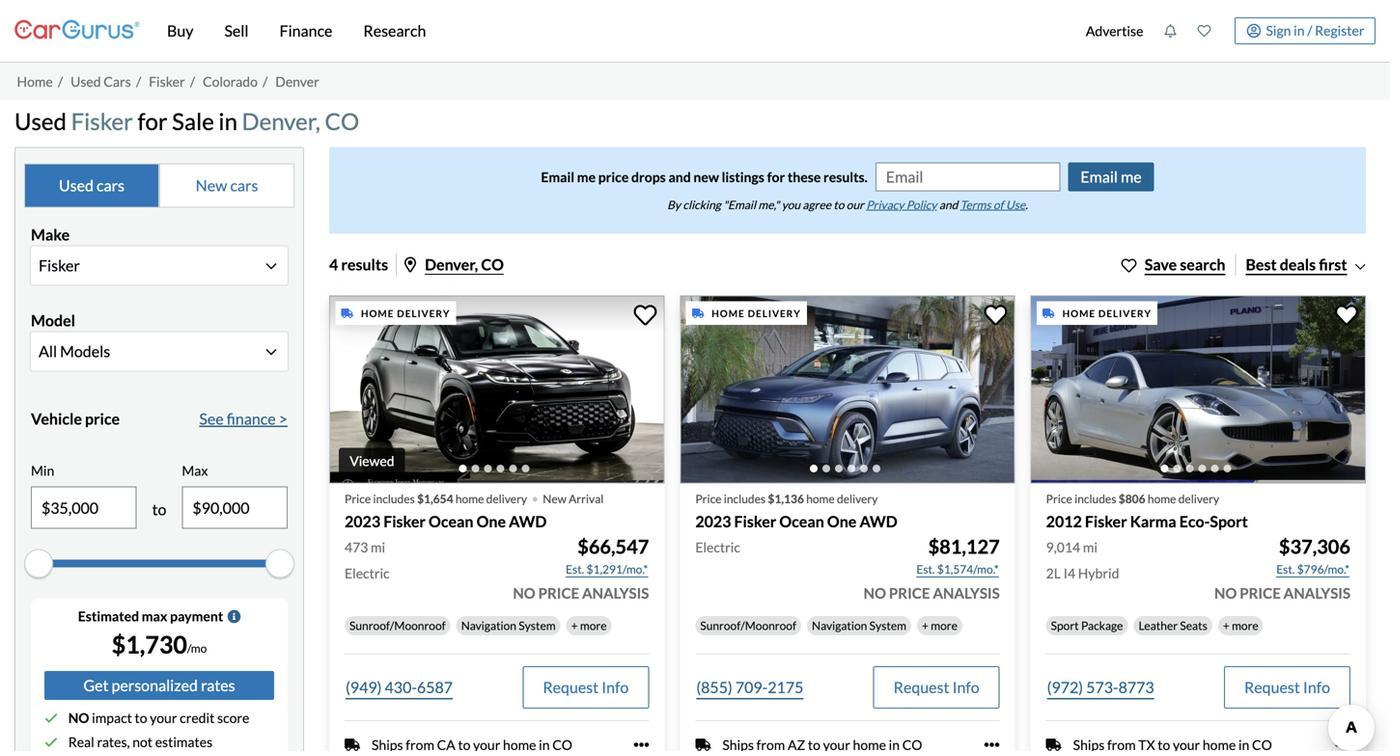 Task type: vqa. For each thing, say whether or not it's contained in the screenshot.
the left To
yes



Task type: describe. For each thing, give the bounding box(es) containing it.
fisker down "used cars" link
[[71, 108, 133, 135]]

results
[[341, 255, 388, 274]]

used cars
[[59, 176, 125, 195]]

save
[[1145, 255, 1177, 274]]

karma
[[1130, 513, 1176, 532]]

473
[[345, 539, 368, 556]]

previous image image for ·
[[341, 375, 360, 406]]

+ more for $1,136
[[922, 619, 957, 633]]

(855) 709-2175 button
[[695, 667, 804, 709]]

$37,306 est. $796/mo.* no price analysis
[[1214, 536, 1350, 602]]

2l
[[1046, 566, 1061, 582]]

terms of use link
[[960, 198, 1025, 212]]

sell
[[224, 21, 249, 40]]

home link
[[17, 73, 53, 90]]

info for $806
[[1303, 678, 1330, 697]]

no for $806
[[1214, 585, 1237, 602]]

home for ·
[[361, 308, 394, 319]]

sign in / register
[[1266, 22, 1364, 38]]

used cars link
[[71, 73, 131, 90]]

see finance > link
[[199, 408, 288, 431]]

ocean inside price includes $1,654 home delivery · new arrival 2023 fisker ocean one awd
[[429, 513, 473, 532]]

finance button
[[264, 0, 348, 62]]

credit
[[180, 711, 215, 727]]

navigation system for ·
[[461, 619, 556, 633]]

sport inside price includes $806 home delivery 2012 fisker karma eco-sport
[[1210, 513, 1248, 532]]

request info button for $806
[[1224, 667, 1350, 709]]

sunroof/moonroof for ·
[[349, 619, 446, 633]]

drops
[[631, 169, 666, 185]]

blue 2023 fisker ocean one awd suv / crossover all-wheel drive 1-speed automatic image
[[680, 296, 1015, 484]]

1 vertical spatial sport
[[1051, 619, 1079, 633]]

buy
[[167, 21, 193, 40]]

saved cars image
[[1197, 24, 1211, 38]]

ellipsis h image for ·
[[634, 738, 649, 752]]

info for $1,136
[[952, 678, 979, 697]]

1 vertical spatial price
[[85, 410, 120, 428]]

delivery for $806
[[1178, 492, 1219, 506]]

more for $806
[[1232, 619, 1258, 633]]

/ inside "link"
[[1307, 22, 1312, 38]]

colorado link
[[203, 73, 258, 90]]

(949)
[[346, 678, 382, 697]]

system for ·
[[519, 619, 556, 633]]

1 vertical spatial truck image
[[1046, 738, 1062, 752]]

your
[[150, 711, 177, 727]]

search
[[1180, 255, 1225, 274]]

price for 2023
[[695, 492, 722, 506]]

score
[[217, 711, 249, 727]]

sign in / register link
[[1235, 17, 1376, 44]]

2023 inside price includes $1,136 home delivery 2023 fisker ocean one awd
[[695, 513, 731, 532]]

0 horizontal spatial in
[[219, 108, 237, 135]]

estimates
[[155, 735, 213, 751]]

8773
[[1118, 678, 1154, 697]]

cars for new cars
[[230, 176, 258, 195]]

estimated
[[78, 609, 139, 625]]

573-
[[1086, 678, 1118, 697]]

ocean inside price includes $1,136 home delivery 2023 fisker ocean one awd
[[779, 513, 824, 532]]

(855) 709-2175
[[696, 678, 803, 697]]

no impact to your credit score
[[68, 711, 249, 727]]

0 vertical spatial used
[[71, 73, 101, 90]]

open notifications image
[[1164, 24, 1177, 38]]

fisker link
[[149, 73, 185, 90]]

(972) 573-8773
[[1047, 678, 1154, 697]]

sell button
[[209, 0, 264, 62]]

fisker inside price includes $1,654 home delivery · new arrival 2023 fisker ocean one awd
[[383, 513, 426, 532]]

get
[[83, 677, 109, 696]]

home delivery for ·
[[361, 308, 450, 319]]

results.
[[823, 169, 868, 185]]

ellipsis h image for $806
[[1335, 738, 1350, 752]]

eco-
[[1179, 513, 1210, 532]]

1 vertical spatial for
[[767, 169, 785, 185]]

used fisker for sale in denver, co
[[14, 108, 359, 135]]

(949) 430-6587
[[346, 678, 453, 697]]

includes for ·
[[373, 492, 415, 506]]

these
[[788, 169, 821, 185]]

max
[[142, 609, 167, 625]]

1 vertical spatial electric
[[345, 566, 390, 582]]

rates,
[[97, 735, 130, 751]]

0 horizontal spatial for
[[137, 108, 168, 135]]

more for ·
[[580, 619, 607, 633]]

request for ·
[[543, 678, 599, 697]]

navigation for ·
[[461, 619, 516, 633]]

price for ·
[[345, 492, 371, 506]]

(949) 430-6587 button
[[345, 667, 454, 709]]

home for $1,136
[[806, 492, 835, 506]]

system for $1,136
[[869, 619, 906, 633]]

$81,127
[[928, 536, 1000, 559]]

$1,136
[[768, 492, 804, 506]]

473 mi electric
[[345, 539, 390, 582]]

$1,654
[[417, 492, 453, 506]]

new inside price includes $1,654 home delivery · new arrival 2023 fisker ocean one awd
[[543, 492, 566, 506]]

2 horizontal spatial to
[[833, 198, 844, 212]]

delivery for $806
[[1098, 308, 1152, 319]]

$796/mo.*
[[1297, 563, 1349, 577]]

awd inside price includes $1,136 home delivery 2023 fisker ocean one awd
[[860, 513, 897, 532]]

analysis for $1,136
[[933, 585, 1000, 602]]

research
[[363, 21, 426, 40]]

advertise
[[1086, 23, 1143, 39]]

email for email me
[[1080, 167, 1118, 186]]

terms
[[960, 198, 991, 212]]

6587
[[417, 678, 453, 697]]

$66,547
[[577, 536, 649, 559]]

>
[[279, 410, 288, 428]]

leather
[[1139, 619, 1178, 633]]

home delivery for $1,136
[[712, 308, 801, 319]]

1 horizontal spatial electric
[[695, 539, 740, 556]]

request info for ·
[[543, 678, 629, 697]]

request for $1,136
[[894, 678, 949, 697]]

price includes $1,136 home delivery 2023 fisker ocean one awd
[[695, 492, 897, 532]]

1 vertical spatial and
[[939, 198, 958, 212]]

not
[[132, 735, 153, 751]]

home for 2012
[[1062, 308, 1096, 319]]

sign
[[1266, 22, 1291, 38]]

previous image image for $1,136
[[691, 375, 711, 406]]

0 vertical spatial and
[[668, 169, 691, 185]]

vehicle
[[31, 410, 82, 428]]

$1,574/mo.*
[[937, 563, 999, 577]]

more for $1,136
[[931, 619, 957, 633]]

menu containing sign in / register
[[1076, 4, 1376, 58]]

0 horizontal spatial to
[[135, 711, 147, 727]]

by
[[667, 198, 681, 212]]

seats
[[1180, 619, 1207, 633]]

finance
[[227, 410, 276, 428]]

home delivery for $806
[[1062, 308, 1152, 319]]

agree
[[803, 198, 831, 212]]

info for ·
[[602, 678, 629, 697]]

payment
[[170, 609, 223, 625]]

fisker inside price includes $1,136 home delivery 2023 fisker ocean one awd
[[734, 513, 776, 532]]

$37,306
[[1279, 536, 1350, 559]]

+ more for ·
[[571, 619, 607, 633]]

you
[[782, 198, 800, 212]]

$806
[[1119, 492, 1145, 506]]

price includes $806 home delivery 2012 fisker karma eco-sport
[[1046, 492, 1248, 532]]

cars
[[104, 73, 131, 90]]

request for $806
[[1244, 678, 1300, 697]]

make
[[31, 225, 70, 244]]

4
[[329, 255, 338, 274]]

1 horizontal spatial co
[[481, 255, 504, 274]]

navigation for $1,136
[[812, 619, 867, 633]]

4 results
[[329, 255, 388, 274]]

430-
[[385, 678, 417, 697]]

1 horizontal spatial price
[[598, 169, 629, 185]]

$81,127 est. $1,574/mo.* no price analysis
[[864, 536, 1000, 602]]

.
[[1025, 198, 1028, 212]]

in inside "link"
[[1294, 22, 1305, 38]]

delivery for $1,136
[[748, 308, 801, 319]]

sunroof/moonroof for 2023
[[700, 619, 796, 633]]

policy
[[906, 198, 937, 212]]

"email
[[723, 198, 756, 212]]



Task type: locate. For each thing, give the bounding box(es) containing it.
0 horizontal spatial delivery
[[486, 492, 527, 506]]

new inside button
[[196, 176, 227, 195]]

2 info from the left
[[952, 678, 979, 697]]

+ down '$66,547 est. $1,291/mo.* no price analysis'
[[571, 619, 578, 633]]

2175
[[768, 678, 803, 697]]

next image image for $37,306
[[1335, 375, 1354, 406]]

1 analysis from the left
[[582, 585, 649, 602]]

/ right the home link
[[58, 73, 63, 90]]

1 vertical spatial used
[[14, 108, 67, 135]]

3 est. from the left
[[1276, 563, 1295, 577]]

2 home delivery from the left
[[712, 308, 801, 319]]

0 horizontal spatial navigation
[[461, 619, 516, 633]]

real
[[68, 735, 94, 751]]

me for email me price drops and new listings for these results.
[[577, 169, 596, 185]]

fisker down $1,136
[[734, 513, 776, 532]]

sunroof/moonroof up (855) 709-2175 on the bottom right
[[700, 619, 796, 633]]

no for $1,136
[[864, 585, 886, 602]]

2 horizontal spatial + more
[[1223, 619, 1258, 633]]

sign in / register menu item
[[1221, 17, 1376, 44]]

0 horizontal spatial mi
[[371, 539, 385, 556]]

more right seats
[[1232, 619, 1258, 633]]

navigation system down '$66,547 est. $1,291/mo.* no price analysis'
[[461, 619, 556, 633]]

Email email field
[[876, 163, 1059, 190]]

email for email me price drops and new listings for these results.
[[541, 169, 574, 185]]

2 + from the left
[[922, 619, 929, 633]]

denver, co button
[[405, 255, 504, 274]]

delivery for $1,136
[[837, 492, 878, 506]]

analysis inside $81,127 est. $1,574/mo.* no price analysis
[[933, 585, 1000, 602]]

no
[[513, 585, 535, 602], [864, 585, 886, 602], [1214, 585, 1237, 602], [68, 711, 89, 727]]

me for email me
[[1121, 167, 1142, 186]]

price left $1,136
[[695, 492, 722, 506]]

/ left register
[[1307, 22, 1312, 38]]

ocean down $1,136
[[779, 513, 824, 532]]

delivery
[[397, 308, 450, 319], [748, 308, 801, 319], [1098, 308, 1152, 319]]

truck image
[[341, 309, 353, 318], [1046, 738, 1062, 752]]

includes inside price includes $806 home delivery 2012 fisker karma eco-sport
[[1074, 492, 1116, 506]]

2 home from the left
[[806, 492, 835, 506]]

ocean
[[429, 513, 473, 532], [779, 513, 824, 532]]

2 navigation system from the left
[[812, 619, 906, 633]]

1 horizontal spatial request info
[[894, 678, 979, 697]]

no inside '$66,547 est. $1,291/mo.* no price analysis'
[[513, 585, 535, 602]]

delivery inside price includes $806 home delivery 2012 fisker karma eco-sport
[[1178, 492, 1219, 506]]

3 more from the left
[[1232, 619, 1258, 633]]

+ for ·
[[571, 619, 578, 633]]

3 home delivery from the left
[[1062, 308, 1152, 319]]

to left max text field
[[152, 501, 166, 519]]

2 includes from the left
[[724, 492, 766, 506]]

i4
[[1063, 566, 1075, 582]]

home for 2023
[[712, 308, 745, 319]]

home right $1,136
[[806, 492, 835, 506]]

to left your
[[135, 711, 147, 727]]

awd inside price includes $1,654 home delivery · new arrival 2023 fisker ocean one awd
[[509, 513, 547, 532]]

est. for $1,136
[[916, 563, 935, 577]]

new cars button
[[159, 163, 294, 208]]

menu bar
[[140, 0, 1076, 62]]

2 horizontal spatial delivery
[[1098, 308, 1152, 319]]

home for ·
[[455, 492, 484, 506]]

price left drops
[[598, 169, 629, 185]]

0 horizontal spatial cars
[[97, 176, 125, 195]]

0 horizontal spatial home
[[455, 492, 484, 506]]

2 analysis from the left
[[933, 585, 1000, 602]]

0 horizontal spatial delivery
[[397, 308, 450, 319]]

navigation system down $81,127 est. $1,574/mo.* no price analysis
[[812, 619, 906, 633]]

analysis inside '$66,547 est. $1,291/mo.* no price analysis'
[[582, 585, 649, 602]]

1 previous image image from the left
[[341, 375, 360, 406]]

home
[[455, 492, 484, 506], [806, 492, 835, 506], [1148, 492, 1176, 506]]

1 request from the left
[[543, 678, 599, 697]]

includes left $806
[[1074, 492, 1116, 506]]

request
[[543, 678, 599, 697], [894, 678, 949, 697], [1244, 678, 1300, 697]]

1 vertical spatial in
[[219, 108, 237, 135]]

0 horizontal spatial ellipsis h image
[[634, 738, 649, 752]]

cargurus logo homepage link image
[[14, 3, 140, 58]]

check image
[[44, 736, 58, 750]]

info circle image
[[227, 610, 241, 624]]

and right policy
[[939, 198, 958, 212]]

1 horizontal spatial email
[[1080, 167, 1118, 186]]

0 horizontal spatial includes
[[373, 492, 415, 506]]

3 request info from the left
[[1244, 678, 1330, 697]]

est. $1,291/mo.* button
[[565, 560, 649, 580]]

navigation system
[[461, 619, 556, 633], [812, 619, 906, 633]]

1 request info button from the left
[[523, 667, 649, 709]]

2 next image image from the left
[[1335, 375, 1354, 406]]

new down sale
[[196, 176, 227, 195]]

1 home delivery from the left
[[361, 308, 450, 319]]

for left sale
[[137, 108, 168, 135]]

home for $806
[[1148, 492, 1176, 506]]

0 horizontal spatial info
[[602, 678, 629, 697]]

1 delivery from the left
[[397, 308, 450, 319]]

fisker down $806
[[1085, 513, 1127, 532]]

map marker alt image
[[405, 257, 416, 272]]

2 + more from the left
[[922, 619, 957, 633]]

request info button for ·
[[523, 667, 649, 709]]

1 horizontal spatial new
[[543, 492, 566, 506]]

no for ·
[[513, 585, 535, 602]]

2 awd from the left
[[860, 513, 897, 532]]

denver, right map marker alt image
[[425, 255, 478, 274]]

and
[[668, 169, 691, 185], [939, 198, 958, 212]]

2 navigation from the left
[[812, 619, 867, 633]]

real rates, not estimates
[[68, 735, 213, 751]]

one inside price includes $1,136 home delivery 2023 fisker ocean one awd
[[827, 513, 857, 532]]

est. inside $81,127 est. $1,574/mo.* no price analysis
[[916, 563, 935, 577]]

0 vertical spatial truck image
[[341, 309, 353, 318]]

price up 2012
[[1046, 492, 1072, 506]]

0 horizontal spatial request info button
[[523, 667, 649, 709]]

2 request from the left
[[894, 678, 949, 697]]

truck image down (972)
[[1046, 738, 1062, 752]]

awd up $81,127 est. $1,574/mo.* no price analysis
[[860, 513, 897, 532]]

home inside price includes $1,136 home delivery 2023 fisker ocean one awd
[[806, 492, 835, 506]]

1 horizontal spatial info
[[952, 678, 979, 697]]

see
[[199, 410, 224, 428]]

buy button
[[152, 0, 209, 62]]

truck image down "4 results"
[[341, 309, 353, 318]]

2 horizontal spatial request info
[[1244, 678, 1330, 697]]

request info button for $1,136
[[873, 667, 1000, 709]]

0 vertical spatial co
[[325, 108, 359, 135]]

cargurus logo homepage link link
[[14, 3, 140, 58]]

0 horizontal spatial request info
[[543, 678, 629, 697]]

includes for 2012
[[1074, 492, 1116, 506]]

2023
[[345, 513, 380, 532], [695, 513, 731, 532]]

$1,291/mo.*
[[586, 563, 648, 577]]

analysis for $806
[[1284, 585, 1350, 602]]

home / used cars / fisker / colorado / denver
[[17, 73, 319, 90]]

no inside $81,127 est. $1,574/mo.* no price analysis
[[864, 585, 886, 602]]

+ for $1,136
[[922, 619, 929, 633]]

0 horizontal spatial truck image
[[341, 309, 353, 318]]

impact
[[92, 711, 132, 727]]

1 horizontal spatial analysis
[[933, 585, 1000, 602]]

3 home from the left
[[1148, 492, 1176, 506]]

0 horizontal spatial home delivery
[[361, 308, 450, 319]]

in
[[1294, 22, 1305, 38], [219, 108, 237, 135]]

1 horizontal spatial and
[[939, 198, 958, 212]]

analysis for ·
[[582, 585, 649, 602]]

for
[[137, 108, 168, 135], [767, 169, 785, 185]]

+ for $806
[[1223, 619, 1230, 633]]

colorado
[[203, 73, 258, 90]]

email me
[[1080, 167, 1142, 186]]

listings
[[722, 169, 764, 185]]

/mo
[[187, 642, 207, 656]]

mi inside '473 mi electric'
[[371, 539, 385, 556]]

0 vertical spatial to
[[833, 198, 844, 212]]

1 vertical spatial new
[[543, 492, 566, 506]]

of
[[993, 198, 1004, 212]]

previous image image for $806
[[1042, 375, 1062, 406]]

includes
[[373, 492, 415, 506], [724, 492, 766, 506], [1074, 492, 1116, 506]]

est. left $1,574/mo.*
[[916, 563, 935, 577]]

3 includes from the left
[[1074, 492, 1116, 506]]

2 horizontal spatial more
[[1232, 619, 1258, 633]]

2 vertical spatial used
[[59, 176, 94, 195]]

delivery for ·
[[486, 492, 527, 506]]

next image image
[[984, 375, 1004, 406], [1335, 375, 1354, 406]]

includes inside price includes $1,136 home delivery 2023 fisker ocean one awd
[[724, 492, 766, 506]]

more down est. $1,574/mo.* button
[[931, 619, 957, 633]]

est. inside $37,306 est. $796/mo.* no price analysis
[[1276, 563, 1295, 577]]

includes left $1,136
[[724, 492, 766, 506]]

3 previous image image from the left
[[1042, 375, 1062, 406]]

new
[[693, 169, 719, 185]]

2 request info button from the left
[[873, 667, 1000, 709]]

home
[[17, 73, 53, 90], [361, 308, 394, 319], [712, 308, 745, 319], [1062, 308, 1096, 319]]

includes inside price includes $1,654 home delivery · new arrival 2023 fisker ocean one awd
[[373, 492, 415, 506]]

more down the est. $1,291/mo.* button
[[580, 619, 607, 633]]

sport left the package on the bottom right
[[1051, 619, 1079, 633]]

electric down the 473
[[345, 566, 390, 582]]

1 horizontal spatial cars
[[230, 176, 258, 195]]

in right sign
[[1294, 22, 1305, 38]]

includes for 2023
[[724, 492, 766, 506]]

1 vertical spatial co
[[481, 255, 504, 274]]

mi
[[371, 539, 385, 556], [1083, 539, 1097, 556]]

1 ocean from the left
[[429, 513, 473, 532]]

2 price from the left
[[889, 585, 930, 602]]

0 horizontal spatial next image image
[[984, 375, 1004, 406]]

viewed
[[350, 453, 394, 470]]

1 delivery from the left
[[486, 492, 527, 506]]

price inside price includes $806 home delivery 2012 fisker karma eco-sport
[[1046, 492, 1072, 506]]

2 mi from the left
[[1083, 539, 1097, 556]]

2012
[[1046, 513, 1082, 532]]

1 horizontal spatial next image image
[[1335, 375, 1354, 406]]

+
[[571, 619, 578, 633], [922, 619, 929, 633], [1223, 619, 1230, 633]]

/ right cars
[[136, 73, 141, 90]]

1 + more from the left
[[571, 619, 607, 633]]

0 horizontal spatial request
[[543, 678, 599, 697]]

3 request info button from the left
[[1224, 667, 1350, 709]]

no inside $37,306 est. $796/mo.* no price analysis
[[1214, 585, 1237, 602]]

to left our
[[833, 198, 844, 212]]

truck image
[[692, 309, 704, 318], [1043, 309, 1055, 318], [345, 738, 360, 752], [695, 738, 711, 752]]

2 est. from the left
[[916, 563, 935, 577]]

2 horizontal spatial previous image image
[[1042, 375, 1062, 406]]

delivery up eco-
[[1178, 492, 1219, 506]]

sport up $37,306 est. $796/mo.* no price analysis
[[1210, 513, 1248, 532]]

price down est. $1,574/mo.* button
[[889, 585, 930, 602]]

1 horizontal spatial est.
[[916, 563, 935, 577]]

one
[[476, 513, 506, 532], [827, 513, 857, 532]]

1 horizontal spatial in
[[1294, 22, 1305, 38]]

1 more from the left
[[580, 619, 607, 633]]

3 price from the left
[[1046, 492, 1072, 506]]

1 cars from the left
[[97, 176, 125, 195]]

ellipsis h image
[[634, 738, 649, 752], [984, 738, 1000, 752], [1335, 738, 1350, 752]]

home inside price includes $806 home delivery 2012 fisker karma eco-sport
[[1148, 492, 1176, 506]]

2 ocean from the left
[[779, 513, 824, 532]]

0 horizontal spatial + more
[[571, 619, 607, 633]]

mi for 2012
[[1083, 539, 1097, 556]]

mi right the 473
[[371, 539, 385, 556]]

price for $806
[[1240, 585, 1281, 602]]

vehicle price
[[31, 410, 120, 428]]

user icon image
[[1246, 24, 1261, 38]]

0 vertical spatial for
[[137, 108, 168, 135]]

fisker up used fisker for sale in denver, co
[[149, 73, 185, 90]]

est. left $1,291/mo.*
[[566, 563, 584, 577]]

1 request info from the left
[[543, 678, 629, 697]]

1 awd from the left
[[509, 513, 547, 532]]

used down the home link
[[14, 108, 67, 135]]

0 horizontal spatial and
[[668, 169, 691, 185]]

1 sunroof/moonroof from the left
[[349, 619, 446, 633]]

email
[[1080, 167, 1118, 186], [541, 169, 574, 185]]

navigation system for $1,136
[[812, 619, 906, 633]]

home up karma
[[1148, 492, 1176, 506]]

0 horizontal spatial system
[[519, 619, 556, 633]]

+ right seats
[[1223, 619, 1230, 633]]

0 horizontal spatial price
[[85, 410, 120, 428]]

min
[[31, 463, 54, 479]]

price inside '$66,547 est. $1,291/mo.* no price analysis'
[[538, 585, 579, 602]]

0 horizontal spatial sport
[[1051, 619, 1079, 633]]

2 system from the left
[[869, 619, 906, 633]]

/ left denver
[[263, 73, 268, 90]]

2 horizontal spatial analysis
[[1284, 585, 1350, 602]]

1 vertical spatial to
[[152, 501, 166, 519]]

2 horizontal spatial home
[[1148, 492, 1176, 506]]

privacy
[[866, 198, 904, 212]]

1 horizontal spatial system
[[869, 619, 906, 633]]

1 horizontal spatial delivery
[[837, 492, 878, 506]]

$1,730
[[112, 631, 187, 660]]

home delivery
[[361, 308, 450, 319], [712, 308, 801, 319], [1062, 308, 1152, 319]]

1 horizontal spatial me
[[1121, 167, 1142, 186]]

price for $1,136
[[889, 585, 930, 602]]

0 horizontal spatial price
[[345, 492, 371, 506]]

hybrid
[[1078, 566, 1119, 582]]

2 horizontal spatial request
[[1244, 678, 1300, 697]]

1 + from the left
[[571, 619, 578, 633]]

delivery left ·
[[486, 492, 527, 506]]

electric down price includes $1,136 home delivery 2023 fisker ocean one awd
[[695, 539, 740, 556]]

1 horizontal spatial price
[[889, 585, 930, 602]]

1 horizontal spatial ellipsis h image
[[984, 738, 1000, 752]]

0 horizontal spatial denver,
[[242, 108, 320, 135]]

9,014
[[1046, 539, 1080, 556]]

1 horizontal spatial navigation system
[[812, 619, 906, 633]]

see finance >
[[199, 410, 288, 428]]

est. $1,574/mo.* button
[[915, 560, 1000, 580]]

2 2023 from the left
[[695, 513, 731, 532]]

1 horizontal spatial one
[[827, 513, 857, 532]]

price right vehicle
[[85, 410, 120, 428]]

used for fisker
[[14, 108, 67, 135]]

Min text field
[[32, 488, 136, 529]]

request info for $806
[[1244, 678, 1330, 697]]

system down $81,127 est. $1,574/mo.* no price analysis
[[869, 619, 906, 633]]

3 + more from the left
[[1223, 619, 1258, 633]]

used inside button
[[59, 176, 94, 195]]

get personalized rates
[[83, 677, 235, 696]]

me,"
[[758, 198, 779, 212]]

3 price from the left
[[1240, 585, 1281, 602]]

save search
[[1145, 255, 1225, 274]]

+ more
[[571, 619, 607, 633], [922, 619, 957, 633], [1223, 619, 1258, 633]]

1 2023 from the left
[[345, 513, 380, 532]]

0 vertical spatial new
[[196, 176, 227, 195]]

one inside price includes $1,654 home delivery · new arrival 2023 fisker ocean one awd
[[476, 513, 506, 532]]

0 vertical spatial denver,
[[242, 108, 320, 135]]

home inside price includes $1,654 home delivery · new arrival 2023 fisker ocean one awd
[[455, 492, 484, 506]]

fisker down the $1,654
[[383, 513, 426, 532]]

rates
[[201, 677, 235, 696]]

2023 fisker ocean one awd suv / crossover all-wheel drive automatic image
[[329, 296, 664, 484]]

2 horizontal spatial includes
[[1074, 492, 1116, 506]]

9,014 mi 2l i4 hybrid
[[1046, 539, 1119, 582]]

by clicking "email me," you agree to our privacy policy and terms of use .
[[667, 198, 1028, 212]]

3 + from the left
[[1223, 619, 1230, 633]]

1 system from the left
[[519, 619, 556, 633]]

used up 'make' at top
[[59, 176, 94, 195]]

register
[[1315, 22, 1364, 38]]

+ down $81,127 est. $1,574/mo.* no price analysis
[[922, 619, 929, 633]]

0 vertical spatial in
[[1294, 22, 1305, 38]]

1 horizontal spatial +
[[922, 619, 929, 633]]

est. for $806
[[1276, 563, 1295, 577]]

0 horizontal spatial co
[[325, 108, 359, 135]]

denver, down denver
[[242, 108, 320, 135]]

2 cars from the left
[[230, 176, 258, 195]]

system down '$66,547 est. $1,291/mo.* no price analysis'
[[519, 619, 556, 633]]

3 request from the left
[[1244, 678, 1300, 697]]

menu
[[1076, 4, 1376, 58]]

used left cars
[[71, 73, 101, 90]]

0 vertical spatial electric
[[695, 539, 740, 556]]

new cars
[[196, 176, 258, 195]]

2 previous image image from the left
[[691, 375, 711, 406]]

2023 inside price includes $1,654 home delivery · new arrival 2023 fisker ocean one awd
[[345, 513, 380, 532]]

0 horizontal spatial +
[[571, 619, 578, 633]]

1 price from the left
[[345, 492, 371, 506]]

price inside price includes $1,136 home delivery 2023 fisker ocean one awd
[[695, 492, 722, 506]]

leather seats
[[1139, 619, 1207, 633]]

1 horizontal spatial sport
[[1210, 513, 1248, 532]]

delivery right $1,136
[[837, 492, 878, 506]]

/ right 'fisker' link
[[190, 73, 195, 90]]

0 horizontal spatial price
[[538, 585, 579, 602]]

1 horizontal spatial home
[[806, 492, 835, 506]]

2 horizontal spatial price
[[1046, 492, 1072, 506]]

mi for ·
[[371, 539, 385, 556]]

+ more right seats
[[1223, 619, 1258, 633]]

co
[[325, 108, 359, 135], [481, 255, 504, 274]]

est. down $37,306 at the right bottom of page
[[1276, 563, 1295, 577]]

delivery inside price includes $1,654 home delivery · new arrival 2023 fisker ocean one awd
[[486, 492, 527, 506]]

use
[[1006, 198, 1025, 212]]

1 horizontal spatial for
[[767, 169, 785, 185]]

silver wind 2012 fisker karma eco-sport sedan rear-wheel drive automatic image
[[1031, 296, 1366, 484]]

2 horizontal spatial info
[[1303, 678, 1330, 697]]

personalized
[[112, 677, 198, 696]]

used cars button
[[24, 163, 159, 208]]

email inside button
[[1080, 167, 1118, 186]]

analysis down est. $796/mo.* button
[[1284, 585, 1350, 602]]

used for cars
[[59, 176, 94, 195]]

3 info from the left
[[1303, 678, 1330, 697]]

previous image image
[[341, 375, 360, 406], [691, 375, 711, 406], [1042, 375, 1062, 406]]

next image image for $81,127
[[984, 375, 1004, 406]]

1 horizontal spatial truck image
[[1046, 738, 1062, 752]]

awd up '$66,547 est. $1,291/mo.* no price analysis'
[[509, 513, 547, 532]]

2 delivery from the left
[[748, 308, 801, 319]]

3 ellipsis h image from the left
[[1335, 738, 1350, 752]]

mi right 9,014 on the bottom
[[1083, 539, 1097, 556]]

1 horizontal spatial includes
[[724, 492, 766, 506]]

me inside button
[[1121, 167, 1142, 186]]

0 horizontal spatial awd
[[509, 513, 547, 532]]

1 horizontal spatial ocean
[[779, 513, 824, 532]]

1 horizontal spatial 2023
[[695, 513, 731, 532]]

model
[[31, 311, 75, 330]]

home right the $1,654
[[455, 492, 484, 506]]

1 horizontal spatial + more
[[922, 619, 957, 633]]

price for ·
[[538, 585, 579, 602]]

1 vertical spatial denver,
[[425, 255, 478, 274]]

2 price from the left
[[695, 492, 722, 506]]

ellipsis h image for $1,136
[[984, 738, 1000, 752]]

1 one from the left
[[476, 513, 506, 532]]

finance
[[279, 21, 332, 40]]

2 horizontal spatial est.
[[1276, 563, 1295, 577]]

for left these
[[767, 169, 785, 185]]

1 horizontal spatial more
[[931, 619, 957, 633]]

2 more from the left
[[931, 619, 957, 633]]

2 ellipsis h image from the left
[[984, 738, 1000, 752]]

1 horizontal spatial mi
[[1083, 539, 1097, 556]]

price inside $37,306 est. $796/mo.* no price analysis
[[1240, 585, 1281, 602]]

max
[[182, 463, 208, 479]]

0 vertical spatial price
[[598, 169, 629, 185]]

fisker inside price includes $806 home delivery 2012 fisker karma eco-sport
[[1085, 513, 1127, 532]]

request info for $1,136
[[894, 678, 979, 697]]

package
[[1081, 619, 1123, 633]]

1 includes from the left
[[373, 492, 415, 506]]

sunroof/moonroof
[[349, 619, 446, 633], [700, 619, 796, 633]]

includes left the $1,654
[[373, 492, 415, 506]]

Max text field
[[183, 488, 287, 529]]

+ more down '$66,547 est. $1,291/mo.* no price analysis'
[[571, 619, 607, 633]]

2 sunroof/moonroof from the left
[[700, 619, 796, 633]]

menu bar containing buy
[[140, 0, 1076, 62]]

our
[[846, 198, 864, 212]]

0 horizontal spatial ocean
[[429, 513, 473, 532]]

analysis down $1,574/mo.*
[[933, 585, 1000, 602]]

+ more down $81,127 est. $1,574/mo.* no price analysis
[[922, 619, 957, 633]]

est. for ·
[[566, 563, 584, 577]]

ocean down the $1,654
[[429, 513, 473, 532]]

1 horizontal spatial price
[[695, 492, 722, 506]]

price inside $81,127 est. $1,574/mo.* no price analysis
[[889, 585, 930, 602]]

delivery inside price includes $1,136 home delivery 2023 fisker ocean one awd
[[837, 492, 878, 506]]

1 home from the left
[[455, 492, 484, 506]]

1 navigation from the left
[[461, 619, 516, 633]]

1 mi from the left
[[371, 539, 385, 556]]

3 analysis from the left
[[1284, 585, 1350, 602]]

(972) 573-8773 button
[[1046, 667, 1155, 709]]

and left new
[[668, 169, 691, 185]]

price inside price includes $1,654 home delivery · new arrival 2023 fisker ocean one awd
[[345, 492, 371, 506]]

info
[[602, 678, 629, 697], [952, 678, 979, 697], [1303, 678, 1330, 697]]

·
[[531, 480, 539, 515]]

1 ellipsis h image from the left
[[634, 738, 649, 752]]

2 horizontal spatial ellipsis h image
[[1335, 738, 1350, 752]]

arrival
[[569, 492, 604, 506]]

price down the viewed
[[345, 492, 371, 506]]

price down the est. $1,291/mo.* button
[[538, 585, 579, 602]]

0 vertical spatial sport
[[1210, 513, 1248, 532]]

2 horizontal spatial request info button
[[1224, 667, 1350, 709]]

denver, co
[[425, 255, 504, 274]]

price down est. $796/mo.* button
[[1240, 585, 1281, 602]]

est. inside '$66,547 est. $1,291/mo.* no price analysis'
[[566, 563, 584, 577]]

analysis down $1,291/mo.*
[[582, 585, 649, 602]]

1 horizontal spatial to
[[152, 501, 166, 519]]

mi inside 9,014 mi 2l i4 hybrid
[[1083, 539, 1097, 556]]

2 request info from the left
[[894, 678, 979, 697]]

1 next image image from the left
[[984, 375, 1004, 406]]

1 price from the left
[[538, 585, 579, 602]]

analysis
[[582, 585, 649, 602], [933, 585, 1000, 602], [1284, 585, 1350, 602]]

delivery for ·
[[397, 308, 450, 319]]

new right ·
[[543, 492, 566, 506]]

+ more for $806
[[1223, 619, 1258, 633]]

1 horizontal spatial request
[[894, 678, 949, 697]]

1 info from the left
[[602, 678, 629, 697]]

1 horizontal spatial awd
[[860, 513, 897, 532]]

2 delivery from the left
[[837, 492, 878, 506]]

check image
[[44, 712, 58, 726]]

in right sale
[[219, 108, 237, 135]]

price for 2012
[[1046, 492, 1072, 506]]

(972)
[[1047, 678, 1083, 697]]

1 navigation system from the left
[[461, 619, 556, 633]]

0 horizontal spatial analysis
[[582, 585, 649, 602]]

3 delivery from the left
[[1098, 308, 1152, 319]]

cars for used cars
[[97, 176, 125, 195]]

1 horizontal spatial navigation
[[812, 619, 867, 633]]

0 horizontal spatial est.
[[566, 563, 584, 577]]

2 one from the left
[[827, 513, 857, 532]]

analysis inside $37,306 est. $796/mo.* no price analysis
[[1284, 585, 1350, 602]]

709-
[[735, 678, 768, 697]]

sport package
[[1051, 619, 1123, 633]]

sunroof/moonroof up (949) 430-6587
[[349, 619, 446, 633]]

used
[[71, 73, 101, 90], [14, 108, 67, 135], [59, 176, 94, 195]]

1 est. from the left
[[566, 563, 584, 577]]

fisker
[[149, 73, 185, 90], [71, 108, 133, 135], [383, 513, 426, 532], [734, 513, 776, 532], [1085, 513, 1127, 532]]

3 delivery from the left
[[1178, 492, 1219, 506]]



